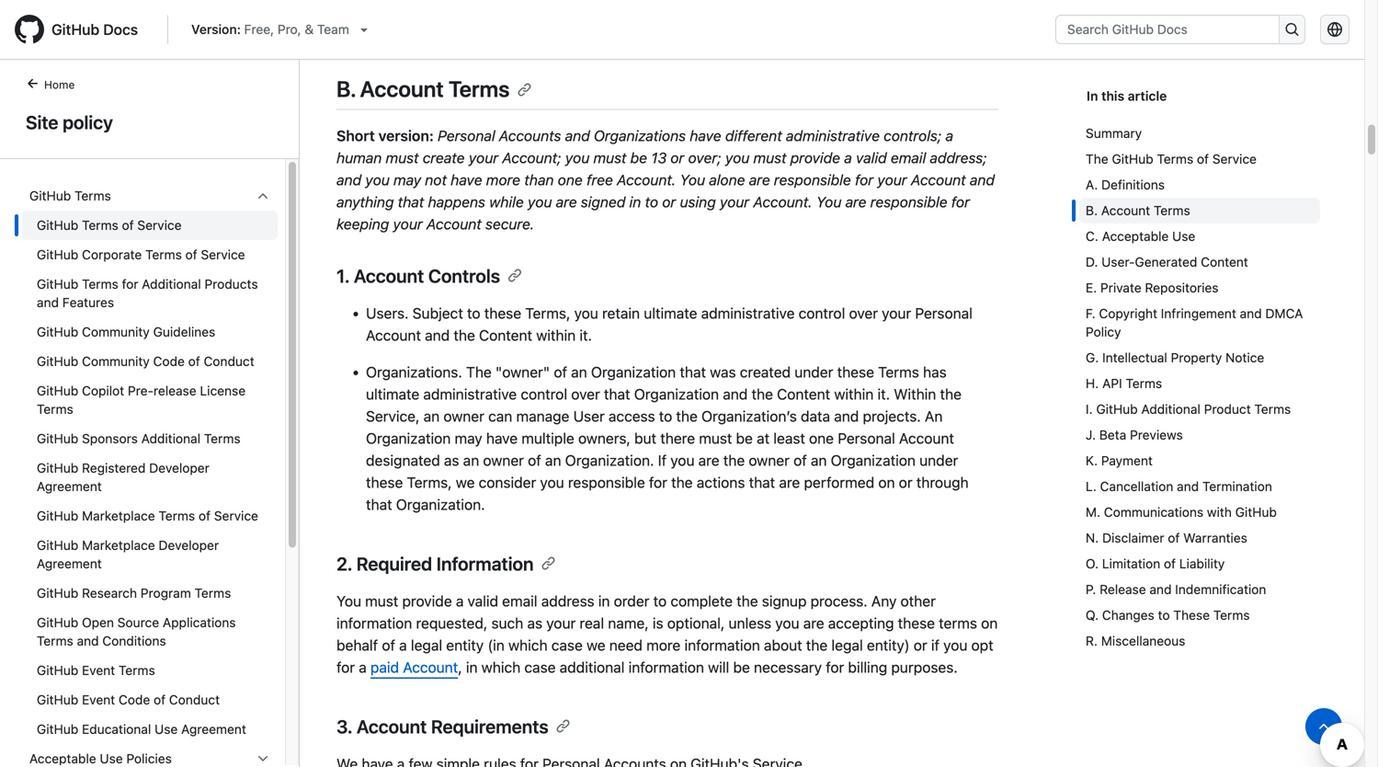 Task type: locate. For each thing, give the bounding box(es) containing it.
must inside organizations. the "owner" of an organization that was created under these terms has ultimate administrative control over that organization and the content within it. within the service, an owner can manage user access to the organization's data and projects. an organization may have multiple owners, but there must be at least one personal account designated as an owner of an organization. if you are the owner of an organization under these terms, we consider you responsible for the actions that are performed on or through that organization.
[[699, 430, 733, 447]]

github event code of conduct link
[[22, 685, 278, 715]]

real
[[580, 615, 604, 632]]

github for github open source applications terms and conditions
[[37, 615, 78, 630]]

1 horizontal spatial organization.
[[565, 452, 654, 469]]

must down required
[[365, 593, 399, 610]]

github inside github registered developer agreement
[[37, 460, 78, 476]]

1 vertical spatial control
[[521, 386, 568, 403]]

of down "n. disclaimer of warranties"
[[1164, 556, 1176, 571]]

may left not
[[394, 171, 421, 189]]

of inside the github terms of service 'link'
[[122, 218, 134, 233]]

you up anything
[[365, 171, 390, 189]]

0 vertical spatial provide
[[791, 149, 841, 167]]

service inside 'link'
[[137, 218, 182, 233]]

community for code
[[82, 354, 150, 369]]

0 vertical spatial ultimate
[[644, 305, 698, 322]]

using
[[680, 193, 716, 211]]

l. cancellation and termination
[[1086, 479, 1273, 494]]

account down "entity" on the left of the page
[[403, 659, 458, 676]]

0 vertical spatial email
[[891, 149, 926, 167]]

to down the 13
[[645, 193, 659, 211]]

0 vertical spatial within
[[536, 327, 576, 344]]

0 vertical spatial b. account terms link
[[337, 76, 532, 102]]

github for github copilot pre-release license terms
[[37, 383, 78, 398]]

github inside github open source applications terms and conditions
[[37, 615, 78, 630]]

0 horizontal spatial as
[[444, 452, 459, 469]]

copyright
[[1100, 306, 1158, 321]]

have inside organizations. the "owner" of an organization that was created under these terms has ultimate administrative control over that organization and the content within it. within the service, an owner can manage user access to the organization's data and projects. an organization may have multiple owners, but there must be at least one personal account designated as an owner of an organization. if you are the owner of an organization under these terms, we consider you responsible for the actions that are performed on or through that organization.
[[486, 430, 518, 447]]

github terms of service link
[[22, 211, 278, 240]]

that up access
[[604, 386, 631, 403]]

valid down controls;
[[856, 149, 887, 167]]

email
[[891, 149, 926, 167], [502, 593, 538, 610]]

site policy element
[[0, 75, 300, 767]]

one inside organizations. the "owner" of an organization that was created under these terms has ultimate administrative control over that organization and the content within it. within the service, an owner can manage user access to the organization's data and projects. an organization may have multiple owners, but there must be at least one personal account designated as an owner of an organization. if you are the owner of an organization under these terms, we consider you responsible for the actions that are performed on or through that organization.
[[809, 430, 834, 447]]

0 horizontal spatial b.
[[337, 76, 355, 102]]

it. up 'user'
[[580, 327, 592, 344]]

for inside organizations. the "owner" of an organization that was created under these terms has ultimate administrative control over that organization and the content within it. within the service, an owner can manage user access to the organization's data and projects. an organization may have multiple owners, but there must be at least one personal account designated as an owner of an organization. if you are the owner of an organization under these terms, we consider you responsible for the actions that are performed on or through that organization.
[[649, 474, 668, 491]]

code
[[153, 354, 185, 369], [119, 692, 150, 707]]

data
[[801, 408, 831, 425]]

on right performed
[[879, 474, 895, 491]]

1 vertical spatial developer
[[159, 538, 219, 553]]

on up opt
[[982, 615, 998, 632]]

github inside github event code of conduct link
[[37, 692, 78, 707]]

that right anything
[[398, 193, 424, 211]]

0 horizontal spatial more
[[486, 171, 521, 189]]

github for github marketplace terms of service
[[37, 508, 78, 523]]

these inside the users. subject to these terms, you retain ultimate administrative control over your personal account and the content within it.
[[485, 305, 522, 322]]

github terms element containing github terms of service
[[15, 211, 285, 744]]

2 horizontal spatial you
[[817, 193, 842, 211]]

and
[[565, 127, 590, 145], [337, 171, 362, 189], [970, 171, 995, 189], [37, 295, 59, 310], [1240, 306, 1263, 321], [425, 327, 450, 344], [723, 386, 748, 403], [835, 408, 859, 425], [1177, 479, 1200, 494], [1150, 582, 1172, 597], [77, 633, 99, 648]]

1 vertical spatial ultimate
[[366, 386, 420, 403]]

you up free
[[565, 149, 590, 167]]

address;
[[930, 149, 988, 167]]

site
[[26, 111, 58, 133]]

0 horizontal spatial terms,
[[407, 474, 452, 491]]

0 vertical spatial event
[[82, 663, 115, 678]]

and right data
[[835, 408, 859, 425]]

1 vertical spatial account.
[[754, 193, 813, 211]]

and right accounts
[[565, 127, 590, 145]]

ultimate right retain
[[644, 305, 698, 322]]

1 community from the top
[[82, 324, 150, 339]]

and left features
[[37, 295, 59, 310]]

1 horizontal spatial we
[[587, 637, 606, 654]]

0 vertical spatial one
[[558, 171, 583, 189]]

responsible down the different on the right of page
[[774, 171, 852, 189]]

j. beta previews
[[1086, 427, 1184, 442]]

an up consider
[[463, 452, 479, 469]]

event for code
[[82, 692, 115, 707]]

0 vertical spatial which
[[509, 637, 548, 654]]

1 vertical spatial the
[[466, 363, 492, 381]]

0 vertical spatial personal
[[438, 127, 495, 145]]

the up a.
[[1086, 151, 1109, 166]]

0 vertical spatial control
[[799, 305, 846, 322]]

provide inside personal accounts and organizations have different administrative controls; a human must create your account; you must be 13 or over; you must provide a valid email address; and you may not have more than one free account. you alone are responsible for your account and anything that happens while you are signed in to or using your account. you are responsible for keeping your account secure.
[[791, 149, 841, 167]]

case down real
[[552, 637, 583, 654]]

2 vertical spatial agreement
[[181, 722, 246, 737]]

account. down the different on the right of page
[[754, 193, 813, 211]]

github for github educational use agreement
[[37, 722, 78, 737]]

acceptable
[[1103, 229, 1169, 244], [29, 751, 96, 766]]

ultimate
[[644, 305, 698, 322], [366, 386, 420, 403]]

legal down accepting
[[832, 637, 863, 654]]

1 vertical spatial under
[[920, 452, 959, 469]]

1 vertical spatial in
[[599, 593, 610, 610]]

0 vertical spatial content
[[1201, 254, 1249, 270]]

0 horizontal spatial over
[[571, 386, 600, 403]]

github inside github copilot pre-release license terms
[[37, 383, 78, 398]]

a. definitions link
[[1086, 172, 1321, 198]]

be right will on the right bottom of the page
[[734, 659, 750, 676]]

program
[[141, 585, 191, 601]]

1 horizontal spatial responsible
[[774, 171, 852, 189]]

2 horizontal spatial use
[[1173, 229, 1196, 244]]

github inside github educational use agreement link
[[37, 722, 78, 737]]

0 horizontal spatial provide
[[402, 593, 452, 610]]

1 vertical spatial administrative
[[702, 305, 795, 322]]

billing
[[849, 659, 888, 676]]

agreement for github registered developer agreement
[[37, 479, 102, 494]]

you inside the users. subject to these terms, you retain ultimate administrative control over your personal account and the content within it.
[[575, 305, 599, 322]]

about
[[764, 637, 803, 654]]

but
[[635, 430, 657, 447]]

github
[[52, 21, 100, 38], [1112, 151, 1154, 166], [29, 188, 71, 203], [37, 218, 78, 233], [37, 247, 78, 262], [37, 276, 78, 292], [37, 324, 78, 339], [37, 354, 78, 369], [37, 383, 78, 398], [1097, 402, 1138, 417], [37, 431, 78, 446], [37, 460, 78, 476], [1236, 505, 1278, 520], [37, 508, 78, 523], [37, 538, 78, 553], [37, 585, 78, 601], [37, 615, 78, 630], [37, 663, 78, 678], [37, 692, 78, 707], [37, 722, 78, 737]]

1 horizontal spatial code
[[153, 354, 185, 369]]

the left the "owner"
[[466, 363, 492, 381]]

or inside organizations. the "owner" of an organization that was created under these terms has ultimate administrative control over that organization and the content within it. within the service, an owner can manage user access to the organization's data and projects. an organization may have multiple owners, but there must be at least one personal account designated as an owner of an organization. if you are the owner of an organization under these terms, we consider you responsible for the actions that are performed on or through that organization.
[[899, 474, 913, 491]]

github for github docs
[[52, 21, 100, 38]]

None search field
[[1056, 15, 1306, 44]]

we inside organizations. the "owner" of an organization that was created under these terms has ultimate administrative control over that organization and the content within it. within the service, an owner can manage user access to the organization's data and projects. an organization may have multiple owners, but there must be at least one personal account designated as an owner of an organization. if you are the owner of an organization under these terms, we consider you responsible for the actions that are performed on or through that organization.
[[456, 474, 475, 491]]

personal up the create
[[438, 127, 495, 145]]

than
[[525, 171, 554, 189]]

liability
[[1180, 556, 1225, 571]]

use inside 'dropdown button'
[[100, 751, 123, 766]]

2. required information link
[[337, 553, 556, 575]]

information up will on the right bottom of the page
[[685, 637, 760, 654]]

one left free
[[558, 171, 583, 189]]

1 vertical spatial conduct
[[169, 692, 220, 707]]

agreement inside github marketplace developer agreement
[[37, 556, 102, 571]]

owner left can
[[444, 408, 485, 425]]

of down the github terms of service 'link'
[[185, 247, 197, 262]]

of inside github marketplace terms of service link
[[199, 508, 211, 523]]

0 vertical spatial marketplace
[[82, 508, 155, 523]]

(in
[[488, 637, 505, 654]]

which
[[509, 637, 548, 654], [482, 659, 521, 676]]

may up consider
[[455, 430, 483, 447]]

2 vertical spatial use
[[100, 751, 123, 766]]

and down the open
[[77, 633, 99, 648]]

under
[[795, 363, 834, 381], [920, 452, 959, 469]]

ultimate inside the users. subject to these terms, you retain ultimate administrative control over your personal account and the content within it.
[[644, 305, 698, 322]]

event down github event terms
[[82, 692, 115, 707]]

short
[[337, 127, 375, 145]]

m. communications with github link
[[1086, 499, 1321, 525]]

that left was
[[680, 363, 706, 381]]

or right the 13
[[671, 149, 685, 167]]

2 community from the top
[[82, 354, 150, 369]]

more inside you must provide a valid email address in order to complete the signup process. any other information requested, such as your real name, is optional, unless you are accepting these terms on behalf of a legal entity (in which case we need more information about the legal entity) or if you opt for a
[[647, 637, 681, 654]]

g. intellectual property notice
[[1086, 350, 1265, 365]]

1 marketplace from the top
[[82, 508, 155, 523]]

these down the designated
[[366, 474, 403, 491]]

1 horizontal spatial valid
[[856, 149, 887, 167]]

2 legal from the left
[[832, 637, 863, 654]]

more inside personal accounts and organizations have different administrative controls; a human must create your account; you must be 13 or over; you must provide a valid email address; and you may not have more than one free account. you alone are responsible for your account and anything that happens while you are signed in to or using your account. you are responsible for keeping your account secure.
[[486, 171, 521, 189]]

to inside organizations. the "owner" of an organization that was created under these terms has ultimate administrative control over that organization and the content within it. within the service, an owner can manage user access to the organization's data and projects. an organization may have multiple owners, but there must be at least one personal account designated as an owner of an organization. if you are the owner of an organization under these terms, we consider you responsible for the actions that are performed on or through that organization.
[[659, 408, 673, 425]]

1 vertical spatial content
[[479, 327, 533, 344]]

legal up paid account link
[[411, 637, 443, 654]]

must down version:
[[386, 149, 419, 167]]

additional down github corporate terms of service link
[[142, 276, 201, 292]]

personal inside personal accounts and organizations have different administrative controls; a human must create your account; you must be 13 or over; you must provide a valid email address; and you may not have more than one free account. you alone are responsible for your account and anything that happens while you are signed in to or using your account. you are responsible for keeping your account secure.
[[438, 127, 495, 145]]

0 horizontal spatial may
[[394, 171, 421, 189]]

release
[[154, 383, 197, 398]]

to inside the users. subject to these terms, you retain ultimate administrative control over your personal account and the content within it.
[[467, 305, 481, 322]]

and inside github open source applications terms and conditions
[[77, 633, 99, 648]]

community down github community guidelines
[[82, 354, 150, 369]]

1 horizontal spatial one
[[809, 430, 834, 447]]

0 horizontal spatial ultimate
[[366, 386, 420, 403]]

use for acceptable
[[1173, 229, 1196, 244]]

1 horizontal spatial use
[[155, 722, 178, 737]]

your up within
[[882, 305, 912, 322]]

agreement inside github registered developer agreement
[[37, 479, 102, 494]]

acceptable up user-
[[1103, 229, 1169, 244]]

account. down the 13
[[617, 171, 676, 189]]

license
[[200, 383, 246, 398]]

account right 3.
[[357, 716, 427, 737]]

projects.
[[863, 408, 921, 425]]

conduct
[[204, 354, 255, 369], [169, 692, 220, 707]]

github inside github marketplace terms of service link
[[37, 508, 78, 523]]

you
[[680, 171, 706, 189], [817, 193, 842, 211], [337, 593, 361, 610]]

0 vertical spatial b.
[[337, 76, 355, 102]]

q. changes to these terms
[[1086, 608, 1251, 623]]

tooltip
[[1306, 708, 1343, 745]]

1 horizontal spatial b. account terms link
[[1086, 198, 1321, 224]]

entity)
[[867, 637, 910, 654]]

github inside github research program terms "link"
[[37, 585, 78, 601]]

the github terms of service link
[[1086, 146, 1321, 172]]

acceptable use policies
[[29, 751, 172, 766]]

1 horizontal spatial terms,
[[525, 305, 571, 322]]

github for github community guidelines
[[37, 324, 78, 339]]

create
[[423, 149, 465, 167]]

these
[[1174, 608, 1210, 623]]

0 horizontal spatial it.
[[580, 327, 592, 344]]

github terms element
[[15, 181, 285, 744], [15, 211, 285, 744]]

necessary
[[754, 659, 822, 676]]

conduct for github community code of conduct
[[204, 354, 255, 369]]

b. account terms link
[[337, 76, 532, 102], [1086, 198, 1321, 224]]

github educational use agreement link
[[22, 715, 278, 744]]

responsible
[[774, 171, 852, 189], [871, 193, 948, 211], [568, 474, 645, 491]]

terms, inside organizations. the "owner" of an organization that was created under these terms has ultimate administrative control over that organization and the content within it. within the service, an owner can manage user access to the organization's data and projects. an organization may have multiple owners, but there must be at least one personal account designated as an owner of an organization. if you are the owner of an organization under these terms, we consider you responsible for the actions that are performed on or through that organization.
[[407, 474, 452, 491]]

this
[[1102, 88, 1125, 103]]

organization. down 'owners,'
[[565, 452, 654, 469]]

1 vertical spatial use
[[155, 722, 178, 737]]

terms, up the "owner"
[[525, 305, 571, 322]]

github inside github docs link
[[52, 21, 100, 38]]

1 horizontal spatial as
[[528, 615, 543, 632]]

unless
[[729, 615, 772, 632]]

must right there
[[699, 430, 733, 447]]

0 vertical spatial over
[[849, 305, 878, 322]]

it. up projects.
[[878, 386, 890, 403]]

in inside personal accounts and organizations have different administrative controls; a human must create your account; you must be 13 or over; you must provide a valid email address; and you may not have more than one free account. you alone are responsible for your account and anything that happens while you are signed in to or using your account. you are responsible for keeping your account secure.
[[630, 193, 641, 211]]

terms inside the github terms of service link
[[1158, 151, 1194, 166]]

0 horizontal spatial acceptable
[[29, 751, 96, 766]]

content inside organizations. the "owner" of an organization that was created under these terms has ultimate administrative control over that organization and the content within it. within the service, an owner can manage user access to the organization's data and projects. an organization may have multiple owners, but there must be at least one personal account designated as an owner of an organization. if you are the owner of an organization under these terms, we consider you responsible for the actions that are performed on or through that organization.
[[777, 386, 831, 403]]

marketplace inside github marketplace terms of service link
[[82, 508, 155, 523]]

0 horizontal spatial code
[[119, 692, 150, 707]]

marketplace down github registered developer agreement
[[82, 508, 155, 523]]

case inside you must provide a valid email address in order to complete the signup process. any other information requested, such as your real name, is optional, unless you are accepting these terms on behalf of a legal entity (in which case we need more information about the legal entity) or if you opt for a
[[552, 637, 583, 654]]

0 horizontal spatial have
[[451, 171, 483, 189]]

are inside you must provide a valid email address in order to complete the signup process. any other information requested, such as your real name, is optional, unless you are accepting these terms on behalf of a legal entity (in which case we need more information about the legal entity) or if you opt for a
[[804, 615, 825, 632]]

use for educational
[[155, 722, 178, 737]]

b. account terms up c. acceptable use
[[1086, 203, 1191, 218]]

1 vertical spatial acceptable
[[29, 751, 96, 766]]

as right the designated
[[444, 452, 459, 469]]

and left dmca
[[1240, 306, 1263, 321]]

1 horizontal spatial under
[[920, 452, 959, 469]]

github community guidelines
[[37, 324, 216, 339]]

github inside github event terms link
[[37, 663, 78, 678]]

n. disclaimer of warranties link
[[1086, 525, 1321, 551]]

1 legal from the left
[[411, 637, 443, 654]]

one
[[558, 171, 583, 189], [809, 430, 834, 447]]

have up over;
[[690, 127, 722, 145]]

and down subject
[[425, 327, 450, 344]]

must up free
[[594, 149, 627, 167]]

applications
[[163, 615, 236, 630]]

additional inside github terms for additional products and features
[[142, 276, 201, 292]]

which inside you must provide a valid email address in order to complete the signup process. any other information requested, such as your real name, is optional, unless you are accepting these terms on behalf of a legal entity (in which case we need more information about the legal entity) or if you opt for a
[[509, 637, 548, 654]]

1 vertical spatial terms,
[[407, 474, 452, 491]]

1 vertical spatial as
[[528, 615, 543, 632]]

these down controls
[[485, 305, 522, 322]]

content up data
[[777, 386, 831, 403]]

or inside you must provide a valid email address in order to complete the signup process. any other information requested, such as your real name, is optional, unless you are accepting these terms on behalf of a legal entity (in which case we need more information about the legal entity) or if you opt for a
[[914, 637, 928, 654]]

changes
[[1103, 608, 1155, 623]]

2 horizontal spatial in
[[630, 193, 641, 211]]

which down (in
[[482, 659, 521, 676]]

case left additional
[[525, 659, 556, 676]]

additional inside "link"
[[141, 431, 201, 446]]

1 vertical spatial personal
[[916, 305, 973, 322]]

these up projects.
[[838, 363, 875, 381]]

be
[[631, 149, 648, 167], [736, 430, 753, 447], [734, 659, 750, 676]]

account.
[[617, 171, 676, 189], [754, 193, 813, 211]]

users. subject to these terms, you retain ultimate administrative control over your personal account and the content within it.
[[366, 305, 973, 344]]

to right subject
[[467, 305, 481, 322]]

2 vertical spatial additional
[[141, 431, 201, 446]]

any
[[872, 593, 897, 610]]

2 horizontal spatial content
[[1201, 254, 1249, 270]]

within inside organizations. the "owner" of an organization that was created under these terms has ultimate administrative control over that organization and the content within it. within the service, an owner can manage user access to the organization's data and projects. an organization may have multiple owners, but there must be at least one personal account designated as an owner of an organization. if you are the owner of an organization under these terms, we consider you responsible for the actions that are performed on or through that organization.
[[835, 386, 874, 403]]

e. private repositories
[[1086, 280, 1219, 295]]

0 horizontal spatial on
[[879, 474, 895, 491]]

agreement for github marketplace developer agreement
[[37, 556, 102, 571]]

we
[[456, 474, 475, 491], [587, 637, 606, 654]]

your inside the users. subject to these terms, you retain ultimate administrative control over your personal account and the content within it.
[[882, 305, 912, 322]]

acceptable down educational
[[29, 751, 96, 766]]

0 vertical spatial on
[[879, 474, 895, 491]]

1 horizontal spatial in
[[599, 593, 610, 610]]

1 github terms element from the top
[[15, 181, 285, 744]]

will
[[708, 659, 730, 676]]

ultimate inside organizations. the "owner" of an organization that was created under these terms has ultimate administrative control over that organization and the content within it. within the service, an owner can manage user access to the organization's data and projects. an organization may have multiple owners, but there must be at least one personal account designated as an owner of an organization. if you are the owner of an organization under these terms, we consider you responsible for the actions that are performed on or through that organization.
[[366, 386, 420, 403]]

your right keeping
[[393, 215, 423, 233]]

1 vertical spatial code
[[119, 692, 150, 707]]

be inside organizations. the "owner" of an organization that was created under these terms has ultimate administrative control over that organization and the content within it. within the service, an owner can manage user access to the organization's data and projects. an organization may have multiple owners, but there must be at least one personal account designated as an owner of an organization. if you are the owner of an organization under these terms, we consider you responsible for the actions that are performed on or through that organization.
[[736, 430, 753, 447]]

j.
[[1086, 427, 1096, 442]]

github for github community code of conduct
[[37, 354, 78, 369]]

article
[[1128, 88, 1167, 103]]

2 event from the top
[[82, 692, 115, 707]]

content up the "owner"
[[479, 327, 533, 344]]

Search GitHub Docs search field
[[1057, 16, 1280, 43]]

0 horizontal spatial legal
[[411, 637, 443, 654]]

0 vertical spatial conduct
[[204, 354, 255, 369]]

of right the "owner"
[[554, 363, 567, 381]]

sc 9kayk9 0 image
[[256, 189, 270, 203]]

you left retain
[[575, 305, 599, 322]]

2 vertical spatial in
[[466, 659, 478, 676]]

1 vertical spatial agreement
[[37, 556, 102, 571]]

additional for github sponsors additional terms
[[141, 431, 201, 446]]

different
[[726, 127, 783, 145]]

responsible down controls;
[[871, 193, 948, 211]]

2 vertical spatial responsible
[[568, 474, 645, 491]]

of inside github community code of conduct link
[[188, 354, 200, 369]]

0 horizontal spatial you
[[337, 593, 361, 610]]

administrative inside organizations. the "owner" of an organization that was created under these terms has ultimate administrative control over that organization and the content within it. within the service, an owner can manage user access to the organization's data and projects. an organization may have multiple owners, but there must be at least one personal account designated as an owner of an organization. if you are the owner of an organization under these terms, we consider you responsible for the actions that are performed on or through that organization.
[[424, 386, 517, 403]]

under up through
[[920, 452, 959, 469]]

marketplace inside github marketplace developer agreement
[[82, 538, 155, 553]]

signup
[[762, 593, 807, 610]]

that
[[398, 193, 424, 211], [680, 363, 706, 381], [604, 386, 631, 403], [749, 474, 776, 491], [366, 496, 392, 513]]

2 horizontal spatial have
[[690, 127, 722, 145]]

terms, down the designated
[[407, 474, 452, 491]]

dmca
[[1266, 306, 1304, 321]]

0 vertical spatial may
[[394, 171, 421, 189]]

github registered developer agreement link
[[22, 453, 278, 501]]

administrative up created
[[702, 305, 795, 322]]

at
[[757, 430, 770, 447]]

as
[[444, 452, 459, 469], [528, 615, 543, 632]]

provide inside you must provide a valid email address in order to complete the signup process. any other information requested, such as your real name, is optional, unless you are accepting these terms on behalf of a legal entity (in which case we need more information about the legal entity) or if you opt for a
[[402, 593, 452, 610]]

search image
[[1286, 22, 1300, 37]]

terms inside github terms for additional products and features
[[82, 276, 118, 292]]

2 github terms element from the top
[[15, 211, 285, 744]]

2 vertical spatial have
[[486, 430, 518, 447]]

github for github marketplace developer agreement
[[37, 538, 78, 553]]

may inside organizations. the "owner" of an organization that was created under these terms has ultimate administrative control over that organization and the content within it. within the service, an owner can manage user access to the organization's data and projects. an organization may have multiple owners, but there must be at least one personal account designated as an owner of an organization. if you are the owner of an organization under these terms, we consider you responsible for the actions that are performed on or through that organization.
[[455, 430, 483, 447]]

1 vertical spatial may
[[455, 430, 483, 447]]

0 vertical spatial it.
[[580, 327, 592, 344]]

0 vertical spatial terms,
[[525, 305, 571, 322]]

1 vertical spatial additional
[[1142, 402, 1201, 417]]

additional down github copilot pre-release license terms link
[[141, 431, 201, 446]]

github for github event code of conduct
[[37, 692, 78, 707]]

registered
[[82, 460, 146, 476]]

marketplace down github marketplace terms of service
[[82, 538, 155, 553]]

h.
[[1086, 376, 1099, 391]]

you down than
[[528, 193, 552, 211]]

github open source applications terms and conditions link
[[22, 608, 278, 656]]

1 vertical spatial over
[[571, 386, 600, 403]]

code up github educational use agreement
[[119, 692, 150, 707]]

1 vertical spatial information
[[685, 637, 760, 654]]

or left through
[[899, 474, 913, 491]]

2 vertical spatial you
[[337, 593, 361, 610]]

2 marketplace from the top
[[82, 538, 155, 553]]

we left consider
[[456, 474, 475, 491]]

0 vertical spatial responsible
[[774, 171, 852, 189]]

content inside the users. subject to these terms, you retain ultimate administrative control over your personal account and the content within it.
[[479, 327, 533, 344]]

and inside the users. subject to these terms, you retain ultimate administrative control over your personal account and the content within it.
[[425, 327, 450, 344]]

1 horizontal spatial content
[[777, 386, 831, 403]]

administrative
[[786, 127, 880, 145], [702, 305, 795, 322], [424, 386, 517, 403]]

k. payment link
[[1086, 448, 1321, 474]]

event
[[82, 663, 115, 678], [82, 692, 115, 707]]

content inside d. user-generated content link
[[1201, 254, 1249, 270]]

developer down github sponsors additional terms "link"
[[149, 460, 210, 476]]

use up acceptable use policies 'dropdown button'
[[155, 722, 178, 737]]

legal
[[411, 637, 443, 654], [832, 637, 863, 654]]

on inside organizations. the "owner" of an organization that was created under these terms has ultimate administrative control over that organization and the content within it. within the service, an owner can manage user access to the organization's data and projects. an organization may have multiple owners, but there must be at least one personal account designated as an owner of an organization. if you are the owner of an organization under these terms, we consider you responsible for the actions that are performed on or through that organization.
[[879, 474, 895, 491]]

in this article element
[[1087, 86, 1328, 106]]

triangle down image
[[357, 22, 371, 37]]

under up data
[[795, 363, 834, 381]]

accepting
[[829, 615, 895, 632]]

1 event from the top
[[82, 663, 115, 678]]

entity
[[446, 637, 484, 654]]

1 vertical spatial organization.
[[396, 496, 485, 513]]

conduct up license
[[204, 354, 255, 369]]

the down created
[[752, 386, 774, 403]]

to inside you must provide a valid email address in order to complete the signup process. any other information requested, such as your real name, is optional, unless you are accepting these terms on behalf of a legal entity (in which case we need more information about the legal entity) or if you opt for a
[[654, 593, 667, 610]]

user-
[[1102, 254, 1136, 270]]

2 horizontal spatial personal
[[916, 305, 973, 322]]

2 vertical spatial content
[[777, 386, 831, 403]]

if
[[658, 452, 667, 469]]

personal down projects.
[[838, 430, 896, 447]]

keeping
[[337, 215, 389, 233]]

email up such
[[502, 593, 538, 610]]

1 horizontal spatial may
[[455, 430, 483, 447]]

1 horizontal spatial it.
[[878, 386, 890, 403]]

github inside github marketplace developer agreement
[[37, 538, 78, 553]]

b. account terms up version:
[[337, 76, 510, 102]]

products
[[205, 276, 258, 292]]

github docs
[[52, 21, 138, 38]]

developer down github marketplace terms of service link
[[159, 538, 219, 553]]

you up alone
[[726, 149, 750, 167]]

responsible down 'owners,'
[[568, 474, 645, 491]]

0 horizontal spatial content
[[479, 327, 533, 344]]

sponsors
[[82, 431, 138, 446]]

purposes.
[[892, 659, 958, 676]]

code for community
[[153, 354, 185, 369]]

0 vertical spatial as
[[444, 452, 459, 469]]

0 vertical spatial be
[[631, 149, 648, 167]]

to
[[645, 193, 659, 211], [467, 305, 481, 322], [659, 408, 673, 425], [654, 593, 667, 610], [1159, 608, 1171, 623]]



Task type: vqa. For each thing, say whether or not it's contained in the screenshot.
DEVELOPMENT within the the Introduction to dev containers When you work in a codespace, the environment you are working in is created using a development container, or dev container, hosted on a virtual machine.
no



Task type: describe. For each thing, give the bounding box(es) containing it.
developer for github marketplace developer agreement
[[159, 538, 219, 553]]

you down multiple
[[540, 474, 564, 491]]

n. disclaimer of warranties
[[1086, 530, 1248, 545]]

organization up access
[[591, 363, 676, 381]]

github marketplace developer agreement link
[[22, 531, 278, 579]]

docs
[[103, 21, 138, 38]]

owner down at
[[749, 452, 790, 469]]

additional for i. github additional product terms
[[1142, 402, 1201, 417]]

for inside you must provide a valid email address in order to complete the signup process. any other information requested, such as your real name, is optional, unless you are accepting these terms on behalf of a legal entity (in which case we need more information about the legal entity) or if you opt for a
[[337, 659, 355, 676]]

organization up there
[[634, 386, 719, 403]]

0 vertical spatial acceptable
[[1103, 229, 1169, 244]]

that down the designated
[[366, 496, 392, 513]]

github terms button
[[22, 181, 278, 211]]

github for github research program terms
[[37, 585, 78, 601]]

community for guidelines
[[82, 324, 150, 339]]

terms inside h. api terms link
[[1126, 376, 1163, 391]]

terms inside github corporate terms of service link
[[145, 247, 182, 262]]

2. required information
[[337, 553, 534, 575]]

paid account link
[[371, 659, 458, 676]]

e.
[[1086, 280, 1098, 295]]

personal inside organizations. the "owner" of an organization that was created under these terms has ultimate administrative control over that organization and the content within it. within the service, an owner can manage user access to the organization's data and projects. an organization may have multiple owners, but there must be at least one personal account designated as an owner of an organization. if you are the owner of an organization under these terms, we consider you responsible for the actions that are performed on or through that organization.
[[838, 430, 896, 447]]

an up 'user'
[[571, 363, 587, 381]]

0 horizontal spatial account.
[[617, 171, 676, 189]]

0 vertical spatial information
[[337, 615, 412, 632]]

account up users.
[[354, 265, 424, 287]]

requested,
[[416, 615, 488, 632]]

github for github event terms
[[37, 663, 78, 678]]

0 horizontal spatial in
[[466, 659, 478, 676]]

guidelines
[[153, 324, 216, 339]]

must inside you must provide a valid email address in order to complete the signup process. any other information requested, such as your real name, is optional, unless you are accepting these terms on behalf of a legal entity (in which case we need more information about the legal entity) or if you opt for a
[[365, 593, 399, 610]]

&
[[305, 22, 314, 37]]

github for github terms of service
[[37, 218, 78, 233]]

not
[[425, 171, 447, 189]]

service for github corporate terms of service
[[201, 247, 245, 262]]

and down the address;
[[970, 171, 995, 189]]

c.
[[1086, 229, 1099, 244]]

within inside the users. subject to these terms, you retain ultimate administrative control over your personal account and the content within it.
[[536, 327, 576, 344]]

subject
[[413, 305, 463, 322]]

account up version:
[[360, 76, 444, 102]]

performed
[[804, 474, 875, 491]]

account down happens
[[427, 215, 482, 233]]

1 vertical spatial which
[[482, 659, 521, 676]]

valid inside you must provide a valid email address in order to complete the signup process. any other information requested, such as your real name, is optional, unless you are accepting these terms on behalf of a legal entity (in which case we need more information about the legal entity) or if you opt for a
[[468, 593, 499, 610]]

of inside github corporate terms of service link
[[185, 247, 197, 262]]

that inside personal accounts and organizations have different administrative controls; a human must create your account; you must be 13 or over; you must provide a valid email address; and you may not have more than one free account. you alone are responsible for your account and anything that happens while you are signed in to or using your account. you are responsible for keeping your account secure.
[[398, 193, 424, 211]]

on inside you must provide a valid email address in order to complete the signup process. any other information requested, such as your real name, is optional, unless you are accepting these terms on behalf of a legal entity (in which case we need more information about the legal entity) or if you opt for a
[[982, 615, 998, 632]]

and up 'm. communications with github'
[[1177, 479, 1200, 494]]

it. inside the users. subject to these terms, you retain ultimate administrative control over your personal account and the content within it.
[[580, 327, 592, 344]]

1 horizontal spatial you
[[680, 171, 706, 189]]

an down multiple
[[545, 452, 562, 469]]

that right actions
[[749, 474, 776, 491]]

of inside the github terms of service link
[[1198, 151, 1210, 166]]

within
[[894, 386, 937, 403]]

13
[[651, 149, 667, 167]]

1 horizontal spatial the
[[1086, 151, 1109, 166]]

github for github sponsors additional terms
[[37, 431, 78, 446]]

be inside personal accounts and organizations have different administrative controls; a human must create your account; you must be 13 or over; you must provide a valid email address; and you may not have more than one free account. you alone are responsible for your account and anything that happens while you are signed in to or using your account. you are responsible for keeping your account secure.
[[631, 149, 648, 167]]

your down alone
[[720, 193, 750, 211]]

private
[[1101, 280, 1142, 295]]

1 vertical spatial b. account terms
[[1086, 203, 1191, 218]]

of inside you must provide a valid email address in order to complete the signup process. any other information requested, such as your real name, is optional, unless you are accepting these terms on behalf of a legal entity (in which case we need more information about the legal entity) or if you opt for a
[[382, 637, 396, 654]]

your inside you must provide a valid email address in order to complete the signup process. any other information requested, such as your real name, is optional, unless you are accepting these terms on behalf of a legal entity (in which case we need more information about the legal entity) or if you opt for a
[[547, 615, 576, 632]]

additional
[[560, 659, 625, 676]]

the up there
[[676, 408, 698, 425]]

of inside "o. limitation of liability" link
[[1164, 556, 1176, 571]]

c. acceptable use
[[1086, 229, 1196, 244]]

consider
[[479, 474, 536, 491]]

and inside github terms for additional products and features
[[37, 295, 59, 310]]

service for the github terms of service
[[1213, 151, 1257, 166]]

for inside github terms for additional products and features
[[122, 276, 138, 292]]

terms inside organizations. the "owner" of an organization that was created under these terms has ultimate administrative control over that organization and the content within it. within the service, an owner can manage user access to the organization's data and projects. an organization may have multiple owners, but there must be at least one personal account designated as an owner of an organization. if you are the owner of an organization under these terms, we consider you responsible for the actions that are performed on or through that organization.
[[879, 363, 920, 381]]

agreement for github educational use agreement
[[181, 722, 246, 737]]

github for github corporate terms of service
[[37, 247, 78, 262]]

home
[[44, 78, 75, 91]]

service for github marketplace terms of service
[[214, 508, 258, 523]]

the right about
[[807, 637, 828, 654]]

organization up performed
[[831, 452, 916, 469]]

github terms of service
[[37, 218, 182, 233]]

and down was
[[723, 386, 748, 403]]

signed
[[581, 193, 626, 211]]

valid inside personal accounts and organizations have different administrative controls; a human must create your account; you must be 13 or over; you must provide a valid email address; and you may not have more than one free account. you alone are responsible for your account and anything that happens while you are signed in to or using your account. you are responsible for keeping your account secure.
[[856, 149, 887, 167]]

corporate
[[82, 247, 142, 262]]

account inside organizations. the "owner" of an organization that was created under these terms has ultimate administrative control over that organization and the content within it. within the service, an owner can manage user access to the organization's data and projects. an organization may have multiple owners, but there must be at least one personal account designated as an owner of an organization. if you are the owner of an organization under these terms, we consider you responsible for the actions that are performed on or through that organization.
[[900, 430, 955, 447]]

infringement
[[1161, 306, 1237, 321]]

acceptable inside 'dropdown button'
[[29, 751, 96, 766]]

educational
[[82, 722, 151, 737]]

github sponsors additional terms link
[[22, 424, 278, 453]]

sc 9kayk9 0 image
[[256, 751, 270, 766]]

source
[[117, 615, 159, 630]]

2 vertical spatial information
[[629, 659, 705, 676]]

paid
[[371, 659, 399, 676]]

account down the address;
[[911, 171, 966, 189]]

the github terms of service
[[1086, 151, 1257, 166]]

terms inside github research program terms "link"
[[195, 585, 231, 601]]

m.
[[1086, 505, 1101, 520]]

to inside personal accounts and organizations have different administrative controls; a human must create your account; you must be 13 or over; you must provide a valid email address; and you may not have more than one free account. you alone are responsible for your account and anything that happens while you are signed in to or using your account. you are responsible for keeping your account secure.
[[645, 193, 659, 211]]

termination
[[1203, 479, 1273, 494]]

g. intellectual property notice link
[[1086, 345, 1321, 371]]

these inside you must provide a valid email address in order to complete the signup process. any other information requested, such as your real name, is optional, unless you are accepting these terms on behalf of a legal entity (in which case we need more information about the legal entity) or if you opt for a
[[898, 615, 935, 632]]

designated
[[366, 452, 440, 469]]

human
[[337, 149, 382, 167]]

communications
[[1105, 505, 1204, 520]]

1 vertical spatial b. account terms link
[[1086, 198, 1321, 224]]

service,
[[366, 408, 420, 425]]

organization's
[[702, 408, 797, 425]]

your right the create
[[469, 149, 499, 167]]

and down human
[[337, 171, 362, 189]]

policy
[[1086, 324, 1122, 339]]

scroll to top image
[[1317, 719, 1332, 734]]

the up actions
[[724, 452, 745, 469]]

while
[[489, 193, 524, 211]]

account down a. definitions
[[1102, 203, 1151, 218]]

owner up consider
[[483, 452, 524, 469]]

terms inside i. github additional product terms link
[[1255, 402, 1292, 417]]

of inside n. disclaimer of warranties link
[[1168, 530, 1180, 545]]

in
[[1087, 88, 1099, 103]]

1 vertical spatial responsible
[[871, 193, 948, 211]]

copilot
[[82, 383, 124, 398]]

github terms for additional products and features
[[37, 276, 258, 310]]

terms, inside the users. subject to these terms, you retain ultimate administrative control over your personal account and the content within it.
[[525, 305, 571, 322]]

product
[[1205, 402, 1252, 417]]

a. definitions
[[1086, 177, 1165, 192]]

p. release and indemnification link
[[1086, 577, 1321, 602]]

github for github terms for additional products and features
[[37, 276, 78, 292]]

control inside organizations. the "owner" of an organization that was created under these terms has ultimate administrative control over that organization and the content within it. within the service, an owner can manage user access to the organization's data and projects. an organization may have multiple owners, but there must be at least one personal account designated as an owner of an organization. if you are the owner of an organization under these terms, we consider you responsible for the actions that are performed on or through that organization.
[[521, 386, 568, 403]]

l.
[[1086, 479, 1097, 494]]

github for github registered developer agreement
[[37, 460, 78, 476]]

and inside f. copyright infringement and dmca policy
[[1240, 306, 1263, 321]]

terms inside the github terms of service 'link'
[[82, 218, 118, 233]]

administrative inside the users. subject to these terms, you retain ultimate administrative control over your personal account and the content within it.
[[702, 305, 795, 322]]

it. inside organizations. the "owner" of an organization that was created under these terms has ultimate administrative control over that organization and the content within it. within the service, an owner can manage user access to the organization's data and projects. an organization may have multiple owners, but there must be at least one personal account designated as an owner of an organization. if you are the owner of an organization under these terms, we consider you responsible for the actions that are performed on or through that organization.
[[878, 386, 890, 403]]

you inside you must provide a valid email address in order to complete the signup process. any other information requested, such as your real name, is optional, unless you are accepting these terms on behalf of a legal entity (in which case we need more information about the legal entity) or if you opt for a
[[337, 593, 361, 610]]

administrative inside personal accounts and organizations have different administrative controls; a human must create your account; you must be 13 or over; you must provide a valid email address; and you may not have more than one free account. you alone are responsible for your account and anything that happens while you are signed in to or using your account. you are responsible for keeping your account secure.
[[786, 127, 880, 145]]

you right if at the bottom right of the page
[[944, 637, 968, 654]]

over inside the users. subject to these terms, you retain ultimate administrative control over your personal account and the content within it.
[[849, 305, 878, 322]]

terms inside github event terms link
[[119, 663, 155, 678]]

as inside you must provide a valid email address in order to complete the signup process. any other information requested, such as your real name, is optional, unless you are accepting these terms on behalf of a legal entity (in which case we need more information about the legal entity) or if you opt for a
[[528, 615, 543, 632]]

i. github additional product terms
[[1086, 402, 1292, 417]]

as inside organizations. the "owner" of an organization that was created under these terms has ultimate administrative control over that organization and the content within it. within the service, an owner can manage user access to the organization's data and projects. an organization may have multiple owners, but there must be at least one personal account designated as an owner of an organization. if you are the owner of an organization under these terms, we consider you responsible for the actions that are performed on or through that organization.
[[444, 452, 459, 469]]

personal inside the users. subject to these terms, you retain ultimate administrative control over your personal account and the content within it.
[[916, 305, 973, 322]]

or left using
[[663, 193, 676, 211]]

paid account , in which case additional information will be necessary for billing purposes.
[[371, 659, 958, 676]]

r.
[[1086, 633, 1098, 648]]

one inside personal accounts and organizations have different administrative controls; a human must create your account; you must be 13 or over; you must provide a valid email address; and you may not have more than one free account. you alone are responsible for your account and anything that happens while you are signed in to or using your account. you are responsible for keeping your account secure.
[[558, 171, 583, 189]]

0 horizontal spatial organization.
[[396, 496, 485, 513]]

the inside the users. subject to these terms, you retain ultimate administrative control over your personal account and the content within it.
[[454, 327, 475, 344]]

and down o. limitation of liability in the bottom of the page
[[1150, 582, 1172, 597]]

0 vertical spatial organization.
[[565, 452, 654, 469]]

limitation
[[1103, 556, 1161, 571]]

q.
[[1086, 608, 1099, 623]]

controls;
[[884, 127, 942, 145]]

may inside personal accounts and organizations have different administrative controls; a human must create your account; you must be 13 or over; you must provide a valid email address; and you may not have more than one free account. you alone are responsible for your account and anything that happens while you are signed in to or using your account. you are responsible for keeping your account secure.
[[394, 171, 421, 189]]

pro,
[[278, 22, 301, 37]]

organization up the designated
[[366, 430, 451, 447]]

the down the has
[[941, 386, 962, 403]]

you right if
[[671, 452, 695, 469]]

your down controls;
[[878, 171, 908, 189]]

0 vertical spatial have
[[690, 127, 722, 145]]

1 vertical spatial case
[[525, 659, 556, 676]]

the left actions
[[672, 474, 693, 491]]

account inside the users. subject to these terms, you retain ultimate administrative control over your personal account and the content within it.
[[366, 327, 421, 344]]

1. account controls link
[[337, 265, 522, 287]]

d. user-generated content
[[1086, 254, 1249, 270]]

github inside m. communications with github link
[[1236, 505, 1278, 520]]

1.
[[337, 265, 350, 287]]

to left these
[[1159, 608, 1171, 623]]

created
[[740, 363, 791, 381]]

terms inside github marketplace terms of service link
[[159, 508, 195, 523]]

you down "signup"
[[776, 615, 800, 632]]

terms inside github copilot pre-release license terms
[[37, 402, 73, 417]]

team
[[317, 22, 349, 37]]

1 horizontal spatial account.
[[754, 193, 813, 211]]

policies
[[126, 751, 172, 766]]

email inside personal accounts and organizations have different administrative controls; a human must create your account; you must be 13 or over; you must provide a valid email address; and you may not have more than one free account. you alone are responsible for your account and anything that happens while you are signed in to or using your account. you are responsible for keeping your account secure.
[[891, 149, 926, 167]]

o. limitation of liability link
[[1086, 551, 1321, 577]]

research
[[82, 585, 137, 601]]

the inside organizations. the "owner" of an organization that was created under these terms has ultimate administrative control over that organization and the content within it. within the service, an owner can manage user access to the organization's data and projects. an organization may have multiple owners, but there must be at least one personal account designated as an owner of an organization. if you are the owner of an organization under these terms, we consider you responsible for the actions that are performed on or through that organization.
[[466, 363, 492, 381]]

in inside you must provide a valid email address in order to complete the signup process. any other information requested, such as your real name, is optional, unless you are accepting these terms on behalf of a legal entity (in which case we need more information about the legal entity) or if you opt for a
[[599, 593, 610, 610]]

marketplace for developer
[[82, 538, 155, 553]]

there
[[661, 430, 695, 447]]

conduct for github event code of conduct
[[169, 692, 220, 707]]

version:
[[379, 127, 434, 145]]

of inside github event code of conduct link
[[154, 692, 166, 707]]

0 vertical spatial under
[[795, 363, 834, 381]]

actions
[[697, 474, 745, 491]]

terms inside github sponsors additional terms "link"
[[204, 431, 241, 446]]

has
[[924, 363, 947, 381]]

behalf
[[337, 637, 378, 654]]

terms inside github terms dropdown button
[[75, 188, 111, 203]]

event for terms
[[82, 663, 115, 678]]

github for github terms
[[29, 188, 71, 203]]

email inside you must provide a valid email address in order to complete the signup process. any other information requested, such as your real name, is optional, unless you are accepting these terms on behalf of a legal entity (in which case we need more information about the legal entity) or if you opt for a
[[502, 593, 538, 610]]

github terms element containing github terms
[[15, 181, 285, 744]]

of down multiple
[[528, 452, 542, 469]]

github research program terms
[[37, 585, 231, 601]]

previews
[[1130, 427, 1184, 442]]

github open source applications terms and conditions
[[37, 615, 236, 648]]

the up unless at the right of page
[[737, 593, 758, 610]]

r. miscellaneous
[[1086, 633, 1186, 648]]

1 vertical spatial b.
[[1086, 203, 1098, 218]]

developer for github registered developer agreement
[[149, 460, 210, 476]]

github terms
[[29, 188, 111, 203]]

free
[[587, 171, 613, 189]]

2 vertical spatial be
[[734, 659, 750, 676]]

code for event
[[119, 692, 150, 707]]

terms inside the q. changes to these terms link
[[1214, 608, 1251, 623]]

github community code of conduct
[[37, 354, 255, 369]]

manage
[[516, 408, 570, 425]]

github educational use agreement
[[37, 722, 246, 737]]

github inside i. github additional product terms link
[[1097, 402, 1138, 417]]

must down the different on the right of page
[[754, 149, 787, 167]]

an right the service,
[[424, 408, 440, 425]]

terms inside github open source applications terms and conditions
[[37, 633, 73, 648]]

of down least
[[794, 452, 807, 469]]

over inside organizations. the "owner" of an organization that was created under these terms has ultimate administrative control over that organization and the content within it. within the service, an owner can manage user access to the organization's data and projects. an organization may have multiple owners, but there must be at least one personal account designated as an owner of an organization. if you are the owner of an organization under these terms, we consider you responsible for the actions that are performed on or through that organization.
[[571, 386, 600, 403]]

anything
[[337, 193, 394, 211]]

select language: current language is english image
[[1328, 22, 1343, 37]]

controls
[[429, 265, 500, 287]]

github registered developer agreement
[[37, 460, 210, 494]]

marketplace for terms
[[82, 508, 155, 523]]

opt
[[972, 637, 994, 654]]

indemnification
[[1176, 582, 1267, 597]]

github event terms
[[37, 663, 155, 678]]

we inside you must provide a valid email address in order to complete the signup process. any other information requested, such as your real name, is optional, unless you are accepting these terms on behalf of a legal entity (in which case we need more information about the legal entity) or if you opt for a
[[587, 637, 606, 654]]

control inside the users. subject to these terms, you retain ultimate administrative control over your personal account and the content within it.
[[799, 305, 846, 322]]

g.
[[1086, 350, 1099, 365]]

r. miscellaneous link
[[1086, 628, 1321, 654]]

"owner"
[[496, 363, 550, 381]]

with
[[1208, 505, 1232, 520]]

an up performed
[[811, 452, 827, 469]]

0 vertical spatial b. account terms
[[337, 76, 510, 102]]

responsible inside organizations. the "owner" of an organization that was created under these terms has ultimate administrative control over that organization and the content within it. within the service, an owner can manage user access to the organization's data and projects. an organization may have multiple owners, but there must be at least one personal account designated as an owner of an organization. if you are the owner of an organization under these terms, we consider you responsible for the actions that are performed on or through that organization.
[[568, 474, 645, 491]]

f. copyright infringement and dmca policy
[[1086, 306, 1304, 339]]

address
[[542, 593, 595, 610]]

users.
[[366, 305, 409, 322]]



